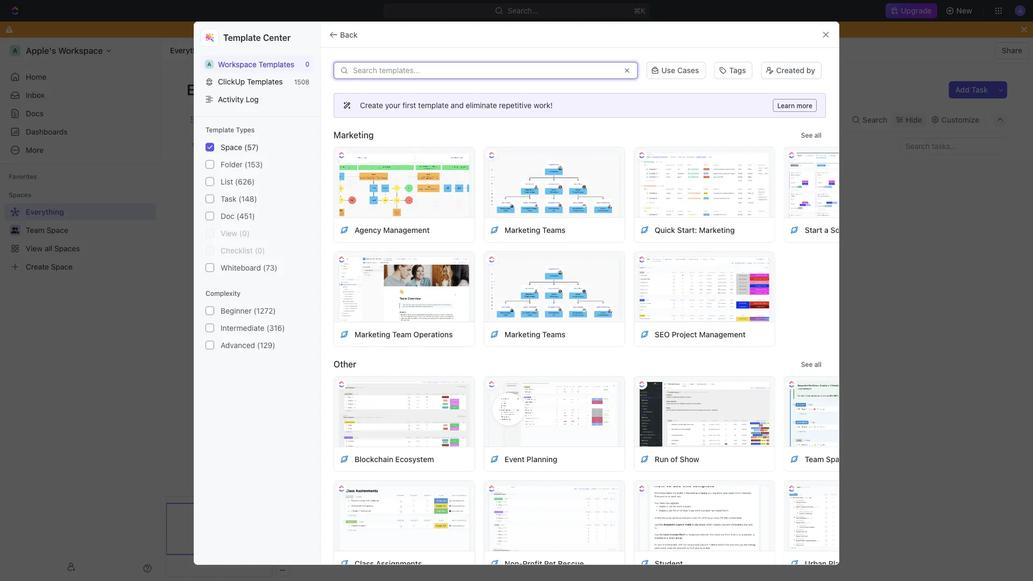 Task type: describe. For each thing, give the bounding box(es) containing it.
add task button
[[949, 81, 995, 98]]

back
[[340, 30, 358, 39]]

see all for other
[[801, 361, 822, 368]]

enable
[[458, 25, 482, 34]]

workspace templates
[[218, 60, 294, 69]]

Search templates... text field
[[353, 66, 616, 75]]

agency management
[[355, 226, 430, 234]]

favorites
[[9, 173, 37, 180]]

closed
[[259, 142, 279, 150]]

list link
[[199, 112, 214, 127]]

beginner (1272)
[[221, 306, 276, 315]]

hide button
[[893, 112, 926, 127]]

intermediate (316)
[[221, 324, 285, 332]]

create your first template and eliminate repetitive work!
[[360, 101, 553, 110]]

upgrade
[[901, 6, 932, 15]]

(73)
[[263, 263, 277, 272]]

new button
[[942, 2, 979, 19]]

1 vertical spatial task
[[221, 194, 237, 203]]

created by button
[[757, 61, 826, 80]]

0 vertical spatial space
[[221, 143, 242, 152]]

search...
[[508, 6, 538, 15]]

class
[[355, 559, 374, 568]]

add task
[[956, 85, 988, 94]]

more
[[797, 102, 813, 109]]

a
[[825, 226, 829, 234]]

everything link
[[167, 44, 211, 57]]

student
[[655, 559, 683, 568]]

mind map
[[327, 115, 361, 124]]

clickup templates
[[218, 77, 283, 86]]

team space
[[805, 455, 848, 464]]

advanced
[[221, 341, 255, 350]]

see all button for other
[[797, 358, 826, 371]]

Advanced (129) checkbox
[[206, 341, 214, 350]]

1508
[[294, 78, 309, 85]]

eliminate
[[466, 101, 497, 110]]

to
[[449, 25, 456, 34]]

work!
[[534, 101, 553, 110]]

doc for doc (451)
[[221, 212, 235, 220]]

templates for clickup templates
[[247, 77, 283, 86]]

spaces
[[9, 191, 31, 199]]

folder
[[221, 160, 243, 169]]

project
[[672, 330, 697, 339]]

operations
[[414, 330, 453, 339]]

inbox
[[26, 91, 45, 100]]

learn
[[778, 102, 795, 109]]

use cases
[[662, 66, 699, 75]]

doc (451)
[[221, 212, 255, 220]]

⌘k
[[634, 6, 646, 15]]

(626)
[[235, 177, 255, 186]]

teams for seo
[[542, 330, 566, 339]]

profit
[[523, 559, 542, 568]]

Search tasks... text field
[[899, 138, 1007, 154]]

planning for urban planning
[[829, 559, 859, 568]]

0 vertical spatial everything
[[170, 46, 208, 55]]

urban
[[805, 559, 827, 568]]

quick
[[655, 226, 675, 234]]

blockchain
[[355, 455, 393, 464]]

marketing teams for agency management
[[505, 226, 566, 234]]

browser
[[484, 25, 512, 34]]

docs link
[[4, 105, 156, 122]]

show closed
[[240, 142, 279, 150]]

checklist (0)
[[221, 246, 265, 255]]

want
[[429, 25, 447, 34]]

template for template types
[[206, 126, 234, 134]]

(451)
[[237, 212, 255, 220]]

beginner
[[221, 306, 252, 315]]

learn more link
[[773, 99, 817, 112]]

view
[[221, 229, 237, 238]]

(0) for checklist (0)
[[255, 246, 265, 255]]

all for other
[[815, 361, 822, 368]]

use cases button
[[647, 62, 706, 79]]

(316)
[[267, 324, 285, 332]]

folder (153)
[[221, 160, 263, 169]]

seo
[[655, 330, 670, 339]]

marketing teams for marketing team operations
[[505, 330, 566, 339]]

event
[[505, 455, 525, 464]]

view (0)
[[221, 229, 250, 238]]

pet
[[544, 559, 556, 568]]

run
[[655, 455, 669, 464]]

and
[[451, 101, 464, 110]]

do
[[403, 25, 413, 34]]

notifications?
[[514, 25, 562, 34]]

show closed button
[[227, 139, 284, 152]]

marketing team operations
[[355, 330, 453, 339]]

learn more
[[778, 102, 813, 109]]

blockchain ecosystem
[[355, 455, 434, 464]]

activity log button
[[201, 90, 314, 108]]

add
[[956, 85, 970, 94]]

sidebar navigation
[[0, 38, 161, 581]]

log
[[246, 95, 259, 104]]

all for marketing
[[815, 131, 822, 139]]

tags button
[[714, 62, 753, 79]]

other
[[334, 359, 356, 369]]

0 horizontal spatial team
[[392, 330, 412, 339]]

1 horizontal spatial team
[[805, 455, 824, 464]]

list (626)
[[221, 177, 255, 186]]

list for list
[[201, 115, 214, 124]]

run of show
[[655, 455, 699, 464]]

dashboards
[[26, 127, 68, 136]]



Task type: locate. For each thing, give the bounding box(es) containing it.
template types
[[206, 126, 255, 134]]

0 vertical spatial doc
[[381, 115, 395, 124]]

templates for workspace templates
[[259, 60, 294, 69]]

planning
[[527, 455, 557, 464], [829, 559, 859, 568]]

list down folder
[[221, 177, 233, 186]]

tree inside sidebar navigation
[[4, 203, 156, 276]]

task inside button
[[972, 85, 988, 94]]

1 horizontal spatial doc
[[381, 115, 395, 124]]

task left (148)
[[221, 194, 237, 203]]

0 horizontal spatial agency
[[355, 226, 381, 234]]

1 vertical spatial doc
[[221, 212, 235, 220]]

doc for doc
[[381, 115, 395, 124]]

(0) right view
[[239, 229, 250, 238]]

2 teams from the top
[[542, 330, 566, 339]]

0 horizontal spatial list
[[201, 115, 214, 124]]

doc inside doc link
[[381, 115, 395, 124]]

favorites button
[[4, 170, 41, 183]]

list inside "link"
[[201, 115, 214, 124]]

Beginner (1272) checkbox
[[206, 307, 214, 315]]

see all
[[801, 131, 822, 139], [801, 361, 822, 368]]

0 horizontal spatial hide
[[599, 25, 616, 34]]

1 vertical spatial see
[[801, 361, 813, 368]]

1 vertical spatial (0)
[[255, 246, 265, 255]]

1 horizontal spatial (0)
[[255, 246, 265, 255]]

1 horizontal spatial management
[[699, 330, 746, 339]]

created by
[[776, 66, 815, 75]]

see all for marketing
[[801, 131, 822, 139]]

list for list (626)
[[221, 177, 233, 186]]

1 see from the top
[[801, 131, 813, 139]]

1 vertical spatial see all
[[801, 361, 822, 368]]

0 horizontal spatial show
[[240, 142, 257, 150]]

media
[[854, 226, 876, 234]]

mind map link
[[324, 112, 361, 127]]

2 see all from the top
[[801, 361, 822, 368]]

mind
[[327, 115, 344, 124]]

customize button
[[928, 112, 983, 127]]

of
[[671, 455, 678, 464]]

0 vertical spatial see
[[801, 131, 813, 139]]

1 vertical spatial see all button
[[797, 358, 826, 371]]

1 vertical spatial all
[[815, 361, 822, 368]]

1 see all button from the top
[[797, 129, 826, 142]]

0 horizontal spatial planning
[[527, 455, 557, 464]]

(153)
[[245, 160, 263, 169]]

1 vertical spatial templates
[[247, 77, 283, 86]]

(0) for view (0)
[[239, 229, 250, 238]]

0 vertical spatial (0)
[[239, 229, 250, 238]]

whiteboard
[[221, 263, 261, 272]]

template for template center
[[223, 33, 261, 43]]

urban planning
[[805, 559, 859, 568]]

show down types
[[240, 142, 257, 150]]

share
[[1002, 46, 1023, 55]]

0 vertical spatial all
[[815, 131, 822, 139]]

rescue
[[558, 559, 584, 568]]

complexity
[[206, 290, 241, 297]]

1 horizontal spatial space
[[826, 455, 848, 464]]

template left types
[[206, 126, 234, 134]]

2 all from the top
[[815, 361, 822, 368]]

tree
[[4, 203, 156, 276]]

apple's workspace, , element
[[205, 60, 214, 68]]

0 vertical spatial show
[[240, 142, 257, 150]]

0 vertical spatial see all button
[[797, 129, 826, 142]]

show
[[240, 142, 257, 150], [680, 455, 699, 464]]

by
[[807, 66, 815, 75]]

create
[[360, 101, 383, 110]]

0 vertical spatial marketing teams
[[505, 226, 566, 234]]

hide
[[599, 25, 616, 34], [906, 115, 922, 124]]

non-profit pet rescue
[[505, 559, 584, 568]]

see for marketing
[[801, 131, 813, 139]]

assignments
[[376, 559, 422, 568]]

list up template types
[[201, 115, 214, 124]]

1 vertical spatial management
[[699, 330, 746, 339]]

space
[[221, 143, 242, 152], [826, 455, 848, 464]]

home
[[26, 72, 46, 81]]

doc up view
[[221, 212, 235, 220]]

1 horizontal spatial hide
[[906, 115, 922, 124]]

0 vertical spatial hide
[[599, 25, 616, 34]]

1 vertical spatial space
[[826, 455, 848, 464]]

templates down center
[[259, 60, 294, 69]]

created by button
[[761, 62, 822, 79]]

list
[[201, 115, 214, 124], [221, 177, 233, 186]]

2 agency from the left
[[915, 226, 942, 234]]

task right the add
[[972, 85, 988, 94]]

templates up activity log button
[[247, 77, 283, 86]]

your
[[385, 101, 401, 110]]

1 horizontal spatial list
[[221, 177, 233, 186]]

planning for event planning
[[527, 455, 557, 464]]

1 vertical spatial marketing teams
[[505, 330, 566, 339]]

teams for quick
[[542, 226, 566, 234]]

start
[[805, 226, 823, 234]]

types
[[236, 126, 255, 134]]

planning right urban
[[829, 559, 859, 568]]

clickup
[[218, 77, 245, 86]]

(1272)
[[254, 306, 276, 315]]

activity log
[[218, 95, 259, 104]]

2 marketing teams from the top
[[505, 330, 566, 339]]

board link
[[231, 112, 255, 127]]

everything up a
[[170, 46, 208, 55]]

search
[[863, 115, 888, 124]]

1 teams from the top
[[542, 226, 566, 234]]

0 horizontal spatial space
[[221, 143, 242, 152]]

marketing
[[334, 130, 374, 140], [505, 226, 541, 234], [699, 226, 735, 234], [878, 226, 914, 234], [355, 330, 390, 339], [505, 330, 541, 339]]

0 vertical spatial template
[[223, 33, 261, 43]]

1 marketing teams from the top
[[505, 226, 566, 234]]

0 vertical spatial teams
[[542, 226, 566, 234]]

management
[[383, 226, 430, 234], [699, 330, 746, 339]]

0 horizontal spatial management
[[383, 226, 430, 234]]

0 vertical spatial templates
[[259, 60, 294, 69]]

tags
[[729, 66, 746, 75]]

tags button
[[710, 61, 757, 80]]

search button
[[849, 112, 891, 127]]

1 see all from the top
[[801, 131, 822, 139]]

1 vertical spatial everything
[[187, 80, 264, 98]]

1 vertical spatial template
[[206, 126, 234, 134]]

0 vertical spatial see all
[[801, 131, 822, 139]]

created
[[776, 66, 805, 75]]

first
[[403, 101, 416, 110]]

None checkbox
[[206, 160, 214, 169], [206, 212, 214, 220], [206, 263, 214, 272], [206, 160, 214, 169], [206, 212, 214, 220], [206, 263, 214, 272]]

1 horizontal spatial planning
[[829, 559, 859, 568]]

0 vertical spatial planning
[[527, 455, 557, 464]]

2 see all button from the top
[[797, 358, 826, 371]]

see for other
[[801, 361, 813, 368]]

1 vertical spatial hide
[[906, 115, 922, 124]]

seo project management
[[655, 330, 746, 339]]

1 vertical spatial teams
[[542, 330, 566, 339]]

calendar
[[275, 115, 307, 124]]

planning right "event"
[[527, 455, 557, 464]]

class assignments
[[355, 559, 422, 568]]

1 vertical spatial show
[[680, 455, 699, 464]]

checklist
[[221, 246, 253, 255]]

share button
[[996, 42, 1029, 59]]

Intermediate (316) checkbox
[[206, 324, 214, 332]]

0 vertical spatial task
[[972, 85, 988, 94]]

dashboards link
[[4, 123, 156, 140]]

1 vertical spatial planning
[[829, 559, 859, 568]]

hide inside hide dropdown button
[[906, 115, 922, 124]]

show inside button
[[240, 142, 257, 150]]

space (57)
[[221, 143, 259, 152]]

None checkbox
[[206, 143, 214, 152], [206, 177, 214, 186], [206, 195, 214, 203], [206, 229, 214, 238], [206, 246, 214, 255], [206, 143, 214, 152], [206, 177, 214, 186], [206, 195, 214, 203], [206, 229, 214, 238], [206, 246, 214, 255]]

template up workspace
[[223, 33, 261, 43]]

1 vertical spatial team
[[805, 455, 824, 464]]

calendar link
[[272, 112, 307, 127]]

start:
[[677, 226, 697, 234]]

1 horizontal spatial task
[[972, 85, 988, 94]]

0 vertical spatial management
[[383, 226, 430, 234]]

hide left "this"
[[599, 25, 616, 34]]

0 vertical spatial list
[[201, 115, 214, 124]]

you
[[414, 25, 427, 34]]

customize
[[942, 115, 980, 124]]

0 vertical spatial team
[[392, 330, 412, 339]]

1 horizontal spatial show
[[680, 455, 699, 464]]

see all button for marketing
[[797, 129, 826, 142]]

center
[[263, 33, 291, 43]]

1 all from the top
[[815, 131, 822, 139]]

template
[[223, 33, 261, 43], [206, 126, 234, 134]]

hide right the search on the right top
[[906, 115, 922, 124]]

0 horizontal spatial (0)
[[239, 229, 250, 238]]

1 horizontal spatial agency
[[915, 226, 942, 234]]

everything down workspace
[[187, 80, 264, 98]]

templates
[[259, 60, 294, 69], [247, 77, 283, 86]]

(148)
[[239, 194, 257, 203]]

cases
[[677, 66, 699, 75]]

0 horizontal spatial task
[[221, 194, 237, 203]]

1 vertical spatial list
[[221, 177, 233, 186]]

doc down "your"
[[381, 115, 395, 124]]

home link
[[4, 68, 156, 86]]

teams
[[542, 226, 566, 234], [542, 330, 566, 339]]

template center
[[223, 33, 291, 43]]

2 see from the top
[[801, 361, 813, 368]]

(0) up (73)
[[255, 246, 265, 255]]

workspace
[[218, 60, 257, 69]]

team
[[392, 330, 412, 339], [805, 455, 824, 464]]

advanced (129)
[[221, 341, 275, 350]]

new
[[957, 6, 973, 15]]

1 agency from the left
[[355, 226, 381, 234]]

0 horizontal spatial doc
[[221, 212, 235, 220]]

whiteboard (73)
[[221, 263, 277, 272]]

repetitive
[[499, 101, 532, 110]]

all
[[815, 131, 822, 139], [815, 361, 822, 368]]

show right "of"
[[680, 455, 699, 464]]



Task type: vqa. For each thing, say whether or not it's contained in the screenshot.


